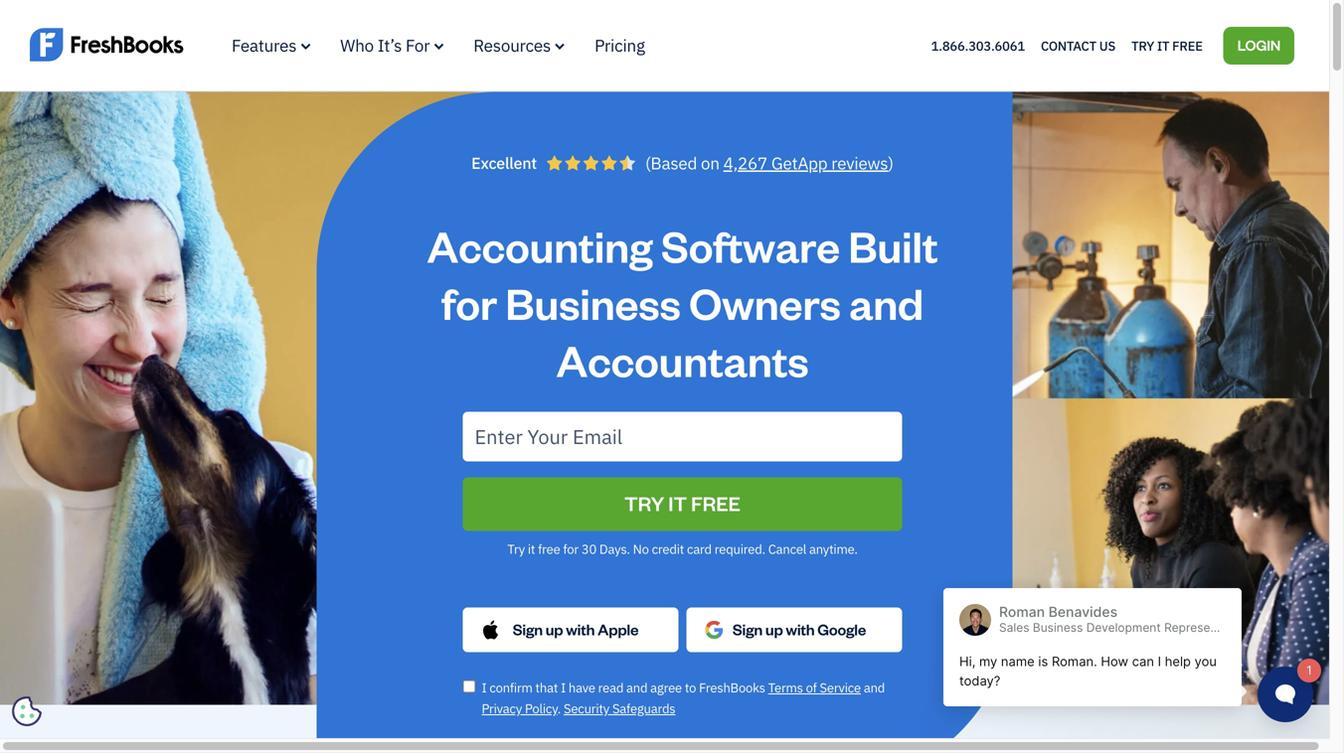Task type: describe. For each thing, give the bounding box(es) containing it.
of
[[806, 680, 817, 697]]

reviews
[[832, 152, 889, 174]]

)
[[889, 152, 894, 174]]

cookie consent banner dialog
[[15, 494, 313, 724]]

try it free button
[[463, 478, 903, 532]]

for
[[406, 34, 430, 56]]

sign for sign up with google
[[733, 620, 763, 640]]

who it's for link
[[340, 34, 444, 56]]

sign up with apple link
[[463, 608, 679, 653]]

who
[[340, 34, 374, 56]]

with for google
[[786, 620, 815, 640]]

google
[[818, 620, 867, 640]]

software
[[661, 217, 840, 273]]

with for apple
[[566, 620, 595, 640]]

features
[[232, 34, 297, 56]]

to
[[685, 680, 697, 697]]

(based on 4,267 getapp reviews )
[[646, 152, 894, 174]]

i confirm that i have read and agree to freshbooks terms of service and privacy policy . security safeguards
[[482, 680, 885, 718]]

terms
[[769, 680, 804, 697]]

try it free for 30 days. no credit card required. cancel anytime.
[[508, 541, 858, 558]]

confirm
[[490, 680, 533, 697]]

and right service
[[864, 680, 885, 697]]

no
[[633, 541, 649, 558]]

safeguards
[[613, 701, 676, 718]]

features link
[[232, 34, 311, 56]]

credit
[[652, 541, 684, 558]]

business
[[506, 275, 681, 331]]

resources link
[[474, 34, 565, 56]]

sign up with apple
[[513, 620, 639, 640]]

security safeguards link
[[564, 701, 676, 718]]

try it free
[[625, 491, 741, 517]]

1.866.303.6061 link
[[932, 37, 1026, 54]]

apple logo image
[[481, 620, 501, 641]]

and for read
[[627, 680, 648, 697]]

4.5 stars image
[[547, 156, 636, 171]]

try for try it free for 30 days. no credit card required. cancel anytime.
[[508, 541, 525, 558]]

it for free
[[528, 541, 535, 558]]

built
[[849, 217, 938, 273]]

login link
[[1224, 27, 1295, 64]]

terms of service link
[[769, 680, 861, 697]]

2 i from the left
[[561, 680, 566, 697]]

free for try it free
[[1173, 37, 1203, 54]]

anytime.
[[810, 541, 858, 558]]

accounting software built for business owners and accountants
[[427, 217, 938, 388]]

free for try it free
[[691, 491, 741, 517]]

service
[[820, 680, 861, 697]]



Task type: locate. For each thing, give the bounding box(es) containing it.
0 horizontal spatial with
[[566, 620, 595, 640]]

have
[[569, 680, 596, 697]]

that
[[536, 680, 558, 697]]

with inside "link"
[[786, 620, 815, 640]]

try
[[1132, 37, 1155, 54], [625, 491, 665, 517], [508, 541, 525, 558]]

try for try it free
[[1132, 37, 1155, 54]]

and up safeguards
[[627, 680, 648, 697]]

it left free
[[528, 541, 535, 558]]

try right us
[[1132, 37, 1155, 54]]

privacy
[[482, 701, 522, 718]]

sign right google logo
[[733, 620, 763, 640]]

None checkbox
[[463, 681, 476, 694]]

i right that
[[561, 680, 566, 697]]

up inside "link"
[[766, 620, 783, 640]]

owners
[[689, 275, 841, 331]]

and for owners
[[850, 275, 924, 331]]

free
[[1173, 37, 1203, 54], [691, 491, 741, 517]]

up up that
[[546, 620, 563, 640]]

1 sign from the left
[[513, 620, 543, 640]]

on
[[701, 152, 720, 174]]

sign up with google link
[[687, 607, 903, 655]]

1 vertical spatial for
[[563, 541, 579, 558]]

apple
[[598, 620, 639, 640]]

freshbooks logo image
[[30, 26, 184, 63]]

sign for sign up with apple
[[513, 620, 543, 640]]

google logo image
[[705, 607, 725, 655]]

sign
[[513, 620, 543, 640], [733, 620, 763, 640]]

1 horizontal spatial free
[[1173, 37, 1203, 54]]

1 horizontal spatial try
[[625, 491, 665, 517]]

30
[[582, 541, 597, 558]]

login
[[1238, 35, 1281, 54]]

cancel
[[769, 541, 807, 558]]

contact
[[1041, 37, 1097, 54]]

cookie preferences image
[[12, 697, 42, 727]]

for for business
[[442, 275, 497, 331]]

4,267 getapp reviews link
[[724, 152, 889, 174]]

.
[[558, 701, 561, 718]]

try left free
[[508, 541, 525, 558]]

1 horizontal spatial sign
[[733, 620, 763, 640]]

2 with from the left
[[786, 620, 815, 640]]

with left apple
[[566, 620, 595, 640]]

1 i from the left
[[482, 680, 487, 697]]

us
[[1100, 37, 1116, 54]]

1 vertical spatial try
[[625, 491, 665, 517]]

try it free link
[[1132, 33, 1203, 58]]

it for free
[[1158, 37, 1170, 54]]

1 horizontal spatial it
[[1158, 37, 1170, 54]]

accounting
[[427, 217, 653, 273]]

1 up from the left
[[546, 620, 563, 640]]

getapp
[[772, 152, 828, 174]]

i
[[482, 680, 487, 697], [561, 680, 566, 697]]

try left it in the bottom of the page
[[625, 491, 665, 517]]

0 horizontal spatial try
[[508, 541, 525, 558]]

up up terms
[[766, 620, 783, 640]]

pricing link
[[595, 34, 645, 56]]

0 horizontal spatial it
[[528, 541, 535, 558]]

for down accounting
[[442, 275, 497, 331]]

for
[[442, 275, 497, 331], [563, 541, 579, 558]]

2 horizontal spatial try
[[1132, 37, 1155, 54]]

security
[[564, 701, 610, 718]]

0 vertical spatial for
[[442, 275, 497, 331]]

free right it in the bottom of the page
[[691, 491, 741, 517]]

freshbooks
[[699, 680, 766, 697]]

free inside button
[[691, 491, 741, 517]]

who it's for
[[340, 34, 430, 56]]

0 horizontal spatial for
[[442, 275, 497, 331]]

contact us link
[[1041, 33, 1116, 58]]

1 horizontal spatial up
[[766, 620, 783, 640]]

sign up with google
[[733, 620, 867, 640]]

contact us
[[1041, 37, 1116, 54]]

for left 30
[[563, 541, 579, 558]]

agree
[[651, 680, 682, 697]]

for for 30
[[563, 541, 579, 558]]

card
[[687, 541, 712, 558]]

it's
[[378, 34, 402, 56]]

resources
[[474, 34, 551, 56]]

and down 'built'
[[850, 275, 924, 331]]

0 horizontal spatial i
[[482, 680, 487, 697]]

dialog
[[0, 0, 1345, 754]]

up
[[546, 620, 563, 640], [766, 620, 783, 640]]

0 vertical spatial it
[[1158, 37, 1170, 54]]

and inside accounting software built for business owners and accountants
[[850, 275, 924, 331]]

sign right apple logo
[[513, 620, 543, 640]]

1 with from the left
[[566, 620, 595, 640]]

it
[[1158, 37, 1170, 54], [528, 541, 535, 558]]

it right us
[[1158, 37, 1170, 54]]

for inside accounting software built for business owners and accountants
[[442, 275, 497, 331]]

try it free
[[1132, 37, 1203, 54]]

and
[[850, 275, 924, 331], [627, 680, 648, 697], [864, 680, 885, 697]]

accountants
[[557, 332, 809, 388]]

sign inside "link"
[[733, 620, 763, 640]]

days.
[[600, 541, 630, 558]]

with left google
[[786, 620, 815, 640]]

1 horizontal spatial for
[[563, 541, 579, 558]]

i left "confirm"
[[482, 680, 487, 697]]

0 horizontal spatial free
[[691, 491, 741, 517]]

0 horizontal spatial sign
[[513, 620, 543, 640]]

it
[[669, 491, 687, 517]]

1 horizontal spatial i
[[561, 680, 566, 697]]

excellent
[[472, 153, 537, 174]]

2 up from the left
[[766, 620, 783, 640]]

free
[[538, 541, 561, 558]]

required.
[[715, 541, 766, 558]]

try for try it free
[[625, 491, 665, 517]]

1 vertical spatial it
[[528, 541, 535, 558]]

read
[[598, 680, 624, 697]]

try inside button
[[625, 491, 665, 517]]

(based
[[646, 152, 697, 174]]

0 horizontal spatial up
[[546, 620, 563, 640]]

0 vertical spatial try
[[1132, 37, 1155, 54]]

policy
[[525, 701, 558, 718]]

with
[[566, 620, 595, 640], [786, 620, 815, 640]]

pricing
[[595, 34, 645, 56]]

up for sign up with apple
[[546, 620, 563, 640]]

privacy policy link
[[482, 701, 558, 718]]

4,267
[[724, 152, 768, 174]]

1.866.303.6061
[[932, 37, 1026, 54]]

free left login link
[[1173, 37, 1203, 54]]

1 vertical spatial free
[[691, 491, 741, 517]]

1 horizontal spatial with
[[786, 620, 815, 640]]

up for sign up with google
[[766, 620, 783, 640]]

Enter Your Email email field
[[463, 412, 903, 462]]

2 sign from the left
[[733, 620, 763, 640]]

2 vertical spatial try
[[508, 541, 525, 558]]

0 vertical spatial free
[[1173, 37, 1203, 54]]



Task type: vqa. For each thing, say whether or not it's contained in the screenshot.
CALCULATOR for Mark Up Calculator
no



